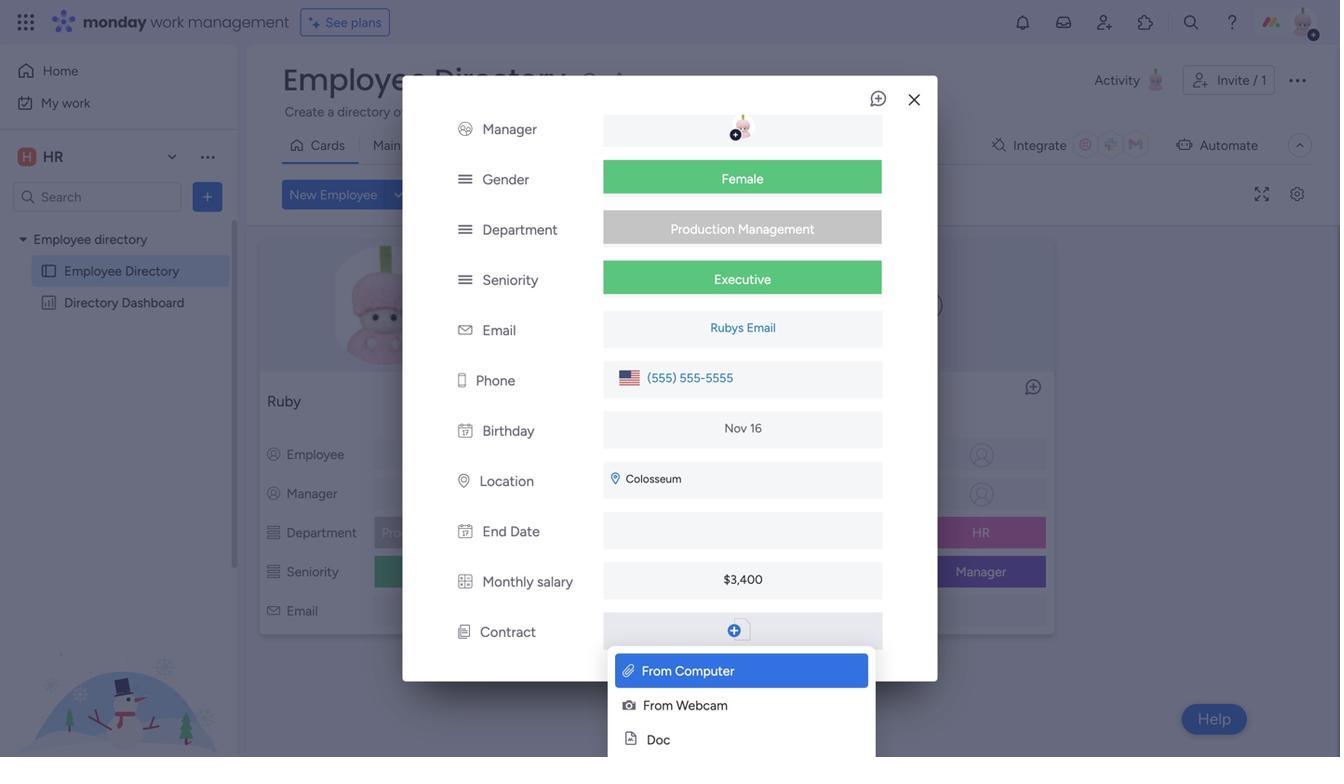 Task type: describe. For each thing, give the bounding box(es) containing it.
past
[[480, 104, 505, 120]]

salary
[[537, 573, 573, 590]]

v2 status image for seniority
[[459, 272, 473, 288]]

row group containing ruby
[[250, 230, 1335, 647]]

angle down image
[[394, 188, 403, 202]]

monday work management
[[83, 12, 289, 33]]

management
[[188, 12, 289, 33]]

monday
[[83, 12, 147, 33]]

mid-level
[[684, 564, 737, 580]]

management for gender
[[738, 221, 815, 237]]

2 the from the left
[[1162, 104, 1181, 120]]

current
[[409, 104, 452, 120]]

email for dapulse person column icon for manager
[[287, 603, 318, 619]]

0 vertical spatial directory
[[338, 104, 391, 120]]

production management for manager
[[382, 525, 526, 541]]

phone
[[476, 372, 516, 389]]

v2 phone column image
[[459, 372, 466, 389]]

rubys email for gender
[[711, 320, 776, 335]]

my
[[41, 95, 59, 111]]

invite / 1 button
[[1184, 65, 1276, 95]]

workspace selection element
[[18, 146, 66, 168]]

gender
[[483, 171, 529, 188]]

555-
[[680, 370, 706, 385]]

birthday
[[483, 423, 535, 439]]

notifications image
[[1014, 13, 1033, 32]]

v2 file column image
[[459, 624, 470, 640]]

end date
[[483, 523, 540, 540]]

dapulse integrations image
[[993, 138, 1007, 152]]

applicant
[[609, 104, 663, 120]]

seniority for employee 3
[[829, 564, 881, 580]]

automation
[[1184, 104, 1251, 120]]

Employee Directory field
[[278, 59, 570, 101]]

see more link
[[847, 102, 907, 120]]

dapulse person column image for employee
[[267, 447, 280, 462]]

cards
[[311, 137, 345, 153]]

integrate
[[1014, 137, 1068, 153]]

moved
[[1007, 104, 1047, 120]]

apps image
[[1137, 13, 1156, 32]]

arrow down image
[[666, 183, 689, 206]]

my work button
[[11, 88, 200, 118]]

hr inside row group
[[973, 525, 991, 541]]

open full screen image
[[1248, 188, 1278, 202]]

more
[[875, 103, 905, 119]]

help image
[[1224, 13, 1242, 32]]

from for from webcam
[[643, 697, 673, 713]]

monthly
[[483, 573, 534, 590]]

(555) 555-5555
[[648, 370, 734, 385]]

dapulse person column image for manager
[[267, 486, 280, 501]]

board
[[1090, 104, 1124, 120]]

dapulse date column image for birthday
[[459, 423, 473, 439]]

hired
[[666, 104, 696, 120]]

seniority inside dialog
[[483, 272, 539, 288]]

activity button
[[1088, 65, 1176, 95]]

list box containing employee directory
[[0, 220, 237, 570]]

1 the from the left
[[740, 104, 759, 120]]

contract
[[480, 624, 536, 640]]

0 horizontal spatial directory
[[64, 295, 119, 311]]

new employee
[[290, 187, 378, 203]]

a
[[328, 104, 334, 120]]

dapulse numbers column image
[[459, 573, 473, 590]]

automate
[[1201, 137, 1259, 153]]

5555
[[706, 370, 734, 385]]

1 horizontal spatial employee directory
[[283, 59, 566, 101]]

autopilot image
[[1177, 132, 1193, 156]]

executive for manager
[[411, 564, 468, 580]]

female
[[722, 171, 764, 187]]

filter by person image
[[514, 185, 544, 204]]

production management for gender
[[671, 221, 815, 237]]

public board image
[[40, 262, 58, 280]]

center.
[[1254, 104, 1295, 120]]

Search in workspace field
[[39, 186, 156, 208]]

see plans button
[[300, 8, 390, 36]]

during
[[699, 104, 736, 120]]

dapulse photo image
[[623, 697, 636, 713]]

(555) 555-5555 link
[[640, 366, 734, 390]]

hr inside workspace selection element
[[43, 148, 64, 166]]

add to favorites image
[[611, 70, 629, 89]]

rubys email link for manager
[[403, 604, 476, 619]]

webcam
[[677, 697, 728, 713]]

see for see plans
[[326, 14, 348, 30]]

filter button
[[601, 180, 689, 210]]

production for manager
[[382, 525, 446, 541]]

this
[[1066, 104, 1087, 120]]

dapulse person column image for manager
[[810, 486, 823, 501]]

see plans
[[326, 14, 382, 30]]

colosseum
[[626, 472, 682, 485]]

1 inside button
[[1262, 72, 1267, 88]]

Search field
[[448, 182, 504, 208]]

new employee button
[[282, 180, 385, 210]]

invite
[[1218, 72, 1250, 88]]

table
[[404, 137, 435, 153]]

invite members image
[[1096, 13, 1115, 32]]

production for gender
[[671, 221, 735, 237]]

3
[[879, 393, 887, 410]]

email for v2 status image
[[483, 322, 516, 339]]

v2 email column image
[[459, 322, 473, 339]]

management for manager
[[449, 525, 526, 541]]

filter
[[631, 187, 660, 203]]

create a directory of current and past employees. each applicant hired during the recruitment process can automatically be moved to this board using the automation center.
[[285, 104, 1295, 120]]

of
[[394, 104, 406, 120]]

email for dapulse person column image associated with manager
[[829, 603, 861, 619]]

department for v2 status icon corresponding to department
[[483, 221, 558, 238]]

select product image
[[17, 13, 35, 32]]

main
[[373, 137, 401, 153]]

activity
[[1095, 72, 1141, 88]]

directory dashboard
[[64, 295, 185, 311]]

0 vertical spatial directory
[[434, 59, 566, 101]]

cards button
[[282, 130, 359, 160]]

dapulse addbtn image
[[728, 620, 741, 642]]

end
[[483, 523, 507, 540]]



Task type: vqa. For each thing, say whether or not it's contained in the screenshot.
From for From Computer
yes



Task type: locate. For each thing, give the bounding box(es) containing it.
from computer
[[642, 663, 735, 679]]

employee directory up the current
[[283, 59, 566, 101]]

0 horizontal spatial production management
[[382, 525, 526, 541]]

0 vertical spatial see
[[326, 14, 348, 30]]

rubys email up the 5555
[[711, 320, 776, 335]]

employee 3
[[810, 393, 887, 410]]

see for see more
[[849, 103, 872, 119]]

level
[[711, 564, 737, 580]]

dapulse person column image for employee
[[810, 447, 823, 462]]

v2 status outline image for employee 1
[[538, 525, 552, 541]]

directory right public dashboard image
[[64, 295, 119, 311]]

rubys email for manager
[[407, 604, 472, 619]]

directory down search in workspace field
[[94, 231, 147, 247]]

nov 16
[[725, 421, 762, 436]]

and
[[455, 104, 477, 120]]

0 horizontal spatial executive
[[411, 564, 468, 580]]

2 dapulse date column image from the top
[[459, 523, 473, 540]]

manager
[[483, 121, 537, 138], [287, 486, 338, 501], [558, 486, 609, 501], [829, 486, 880, 501], [956, 564, 1007, 580]]

v2 location column image
[[459, 473, 470, 490]]

1 horizontal spatial dapulse person column image
[[810, 447, 823, 462]]

1 horizontal spatial 1
[[1262, 72, 1267, 88]]

0 horizontal spatial hr
[[43, 148, 64, 166]]

dapulse person column image down 'ruby' at the bottom
[[267, 486, 280, 501]]

production management up dapulse numbers column image
[[382, 525, 526, 541]]

1 horizontal spatial card cover image image
[[544, 246, 771, 365]]

1 horizontal spatial directory
[[338, 104, 391, 120]]

from right dapulse attachment "image"
[[642, 663, 672, 679]]

from for from computer
[[642, 663, 672, 679]]

1 vertical spatial 1
[[608, 393, 614, 410]]

close image
[[909, 93, 921, 107]]

dapulse attachment image
[[623, 663, 635, 679]]

seniority
[[483, 272, 539, 288], [287, 564, 339, 580], [558, 564, 610, 580], [829, 564, 881, 580]]

1 horizontal spatial production management
[[671, 221, 815, 237]]

computer
[[675, 663, 735, 679]]

executive inside dialog
[[715, 271, 772, 287]]

16
[[750, 421, 762, 436]]

0 vertical spatial dapulse person column image
[[810, 447, 823, 462]]

management
[[738, 221, 815, 237], [449, 525, 526, 541]]

2 v2 status outline image from the left
[[538, 525, 552, 541]]

ruby
[[267, 393, 301, 410]]

dapulse person column image
[[267, 447, 280, 462], [810, 486, 823, 501]]

/
[[1254, 72, 1259, 88]]

nov
[[725, 421, 747, 436]]

directory right a
[[338, 104, 391, 120]]

rubys inside row group
[[407, 604, 440, 619]]

directory up 'dashboard'
[[125, 263, 179, 279]]

each
[[577, 104, 606, 120]]

dapulse date column image left birthday
[[459, 423, 473, 439]]

1 vertical spatial executive
[[411, 564, 468, 580]]

1 vertical spatial rubys email link
[[403, 604, 476, 619]]

sort button
[[694, 180, 760, 210]]

be
[[989, 104, 1004, 120]]

1 vertical spatial work
[[62, 95, 90, 111]]

rubys email inside row group
[[407, 604, 472, 619]]

mid-
[[684, 564, 711, 580]]

0 vertical spatial rubys email link
[[707, 320, 780, 335]]

date
[[511, 523, 540, 540]]

main table
[[373, 137, 435, 153]]

can
[[883, 104, 904, 120]]

the right using
[[1162, 104, 1181, 120]]

employee 1
[[538, 393, 614, 410]]

directory
[[434, 59, 566, 101], [125, 263, 179, 279], [64, 295, 119, 311]]

to
[[1050, 104, 1062, 120]]

1 v2 status outline image from the left
[[267, 564, 280, 580]]

0 vertical spatial production
[[671, 221, 735, 237]]

no file image
[[735, 618, 751, 640]]

2 v2 email column image from the left
[[810, 603, 823, 619]]

the
[[740, 104, 759, 120], [1162, 104, 1181, 120]]

from
[[642, 663, 672, 679], [643, 697, 673, 713]]

employees.
[[508, 104, 574, 120]]

seniority for ruby
[[287, 564, 339, 580]]

executive for gender
[[715, 271, 772, 287]]

v2 status outline image
[[267, 525, 280, 541], [538, 525, 552, 541]]

process
[[834, 104, 880, 120]]

dapulse person column image
[[810, 447, 823, 462], [267, 486, 280, 501]]

0 horizontal spatial card cover image image
[[272, 246, 500, 365]]

0 vertical spatial 1
[[1262, 72, 1267, 88]]

0 vertical spatial production management
[[671, 221, 815, 237]]

dialog
[[403, 0, 938, 757]]

0 vertical spatial hr
[[43, 148, 64, 166]]

production
[[671, 221, 735, 237], [382, 525, 446, 541]]

v2 status outline image for employee 1
[[538, 564, 552, 580]]

1 horizontal spatial v2 status outline image
[[538, 525, 552, 541]]

0 horizontal spatial v2 status outline image
[[267, 525, 280, 541]]

create
[[285, 104, 325, 120]]

see left more
[[849, 103, 872, 119]]

plans
[[351, 14, 382, 30]]

0 vertical spatial work
[[150, 12, 184, 33]]

1 vertical spatial see
[[849, 103, 872, 119]]

production left the end on the bottom
[[382, 525, 446, 541]]

monthly salary
[[483, 573, 573, 590]]

dialog containing manager
[[403, 0, 938, 757]]

1 horizontal spatial rubys email
[[711, 320, 776, 335]]

show board description image
[[579, 71, 601, 89]]

executive up v2 file column icon
[[411, 564, 468, 580]]

list box
[[0, 220, 237, 570]]

2 horizontal spatial directory
[[434, 59, 566, 101]]

card cover image image for employee 1
[[544, 246, 771, 365]]

1 inside row group
[[608, 393, 614, 410]]

ruby anderson image
[[1289, 7, 1319, 37]]

2 v2 status image from the top
[[459, 272, 473, 288]]

rubys
[[711, 320, 744, 335], [407, 604, 440, 619]]

dapulse date column image for end date
[[459, 523, 473, 540]]

see more
[[849, 103, 905, 119]]

0 horizontal spatial rubys email link
[[403, 604, 476, 619]]

card cover image image for ruby
[[272, 246, 500, 365]]

h
[[22, 149, 32, 165]]

inbox image
[[1055, 13, 1074, 32]]

rubys email link for gender
[[707, 320, 780, 335]]

department for v2 status outline icon for ruby
[[287, 525, 357, 541]]

help button
[[1183, 704, 1248, 735]]

1 vertical spatial rubys
[[407, 604, 440, 619]]

2 vertical spatial directory
[[64, 295, 119, 311]]

seniority for employee 1
[[558, 564, 610, 580]]

option
[[0, 223, 237, 226]]

home button
[[11, 56, 200, 86]]

card cover image image
[[272, 246, 500, 365], [544, 246, 771, 365], [914, 291, 943, 320]]

1 horizontal spatial rubys
[[711, 320, 744, 335]]

caret down image
[[20, 233, 27, 246]]

using
[[1127, 104, 1158, 120]]

work inside button
[[62, 95, 90, 111]]

directory up past at left top
[[434, 59, 566, 101]]

0 horizontal spatial work
[[62, 95, 90, 111]]

employee inside button
[[320, 187, 378, 203]]

recruitment
[[762, 104, 831, 120]]

0 horizontal spatial rubys
[[407, 604, 440, 619]]

1 horizontal spatial see
[[849, 103, 872, 119]]

rubys email link up v2 file column icon
[[403, 604, 476, 619]]

email
[[747, 320, 776, 335], [483, 322, 516, 339], [287, 603, 318, 619], [829, 603, 861, 619], [443, 604, 472, 619]]

2 v2 status outline image from the left
[[538, 564, 552, 580]]

1 horizontal spatial dapulse person column image
[[810, 486, 823, 501]]

row group
[[250, 230, 1335, 647]]

0 horizontal spatial production
[[382, 525, 446, 541]]

0 vertical spatial employee directory
[[283, 59, 566, 101]]

1 vertical spatial rubys email
[[407, 604, 472, 619]]

production management down sort
[[671, 221, 815, 237]]

0 horizontal spatial see
[[326, 14, 348, 30]]

work right monday
[[150, 12, 184, 33]]

work right the my
[[62, 95, 90, 111]]

from right dapulse photo
[[643, 697, 673, 713]]

home
[[43, 63, 78, 79]]

lottie animation image
[[0, 569, 237, 757]]

v2 status image
[[459, 171, 473, 188]]

lottie animation element
[[0, 569, 237, 757]]

1 horizontal spatial executive
[[715, 271, 772, 287]]

0 horizontal spatial dapulse person column image
[[267, 447, 280, 462]]

v2 status image down "search" field
[[459, 221, 473, 238]]

1 horizontal spatial hr
[[973, 525, 991, 541]]

0 vertical spatial rubys
[[711, 320, 744, 335]]

rubys email link inside row group
[[403, 604, 476, 619]]

management down sort
[[738, 221, 815, 237]]

2 horizontal spatial card cover image image
[[914, 291, 943, 320]]

0 horizontal spatial dapulse person column image
[[267, 486, 280, 501]]

1 vertical spatial employee directory
[[64, 263, 179, 279]]

work for my
[[62, 95, 90, 111]]

the right the during
[[740, 104, 759, 120]]

$3,400
[[724, 572, 763, 587]]

1 vertical spatial production management
[[382, 525, 526, 541]]

hr
[[43, 148, 64, 166], [973, 525, 991, 541]]

executive down sort
[[715, 271, 772, 287]]

0 horizontal spatial v2 email column image
[[267, 603, 280, 619]]

1 v2 email column image from the left
[[267, 603, 280, 619]]

invite / 1
[[1218, 72, 1267, 88]]

see inside button
[[326, 14, 348, 30]]

production down the sort popup button
[[671, 221, 735, 237]]

1 vertical spatial dapulse person column image
[[267, 486, 280, 501]]

v2 status image up v2 email column icon at the top left of the page
[[459, 272, 473, 288]]

production management
[[671, 221, 815, 237], [382, 525, 526, 541]]

my work
[[41, 95, 90, 111]]

search everything image
[[1183, 13, 1201, 32]]

0 vertical spatial v2 status image
[[459, 221, 473, 238]]

rubys email link
[[707, 320, 780, 335], [403, 604, 476, 619]]

work for monday
[[150, 12, 184, 33]]

1 vertical spatial production
[[382, 525, 446, 541]]

v2 email column image for ruby
[[267, 603, 280, 619]]

1 vertical spatial v2 status image
[[459, 272, 473, 288]]

1 vertical spatial directory
[[94, 231, 147, 247]]

dapulse date column image left the end on the bottom
[[459, 523, 473, 540]]

1 vertical spatial management
[[449, 525, 526, 541]]

rubys for gender
[[711, 320, 744, 335]]

1
[[1262, 72, 1267, 88], [608, 393, 614, 410]]

settings image
[[1283, 188, 1313, 202]]

v2 multiple person column image
[[459, 121, 473, 138]]

employee directory up 'directory dashboard'
[[64, 263, 179, 279]]

(555)
[[648, 370, 677, 385]]

1 vertical spatial dapulse person column image
[[810, 486, 823, 501]]

1 vertical spatial from
[[643, 697, 673, 713]]

management up the monthly
[[449, 525, 526, 541]]

help
[[1199, 710, 1232, 729]]

0 vertical spatial rubys email
[[711, 320, 776, 335]]

public dashboard image
[[40, 294, 58, 311]]

new
[[290, 187, 317, 203]]

v2 email column image
[[267, 603, 280, 619], [810, 603, 823, 619]]

0 horizontal spatial 1
[[608, 393, 614, 410]]

0 vertical spatial dapulse person column image
[[267, 447, 280, 462]]

1 horizontal spatial the
[[1162, 104, 1181, 120]]

executive inside row group
[[411, 564, 468, 580]]

1 horizontal spatial work
[[150, 12, 184, 33]]

doc
[[647, 732, 671, 748]]

1 horizontal spatial v2 status outline image
[[538, 564, 552, 580]]

0 vertical spatial management
[[738, 221, 815, 237]]

rubys for manager
[[407, 604, 440, 619]]

rubys email up v2 file column icon
[[407, 604, 472, 619]]

v2 email column image for employee 3
[[810, 603, 823, 619]]

0 vertical spatial from
[[642, 663, 672, 679]]

workspace image
[[18, 147, 36, 167]]

1 v2 status image from the top
[[459, 221, 473, 238]]

employee
[[283, 59, 427, 101], [320, 187, 378, 203], [34, 231, 91, 247], [64, 263, 122, 279], [538, 393, 604, 410], [810, 393, 876, 410], [287, 447, 345, 462], [558, 447, 616, 462], [829, 447, 887, 462]]

v2 status outline image for ruby
[[267, 564, 280, 580]]

from webcam
[[643, 697, 728, 713]]

dapulse date column image
[[459, 423, 473, 439], [459, 523, 473, 540]]

1 horizontal spatial rubys email link
[[707, 320, 780, 335]]

sort
[[724, 187, 749, 203]]

1 horizontal spatial v2 email column image
[[810, 603, 823, 619]]

1 v2 status outline image from the left
[[267, 525, 280, 541]]

location
[[480, 473, 534, 490]]

1 vertical spatial dapulse date column image
[[459, 523, 473, 540]]

0 horizontal spatial rubys email
[[407, 604, 472, 619]]

v2 status image
[[459, 221, 473, 238], [459, 272, 473, 288]]

dashboard
[[122, 295, 185, 311]]

employee directory
[[34, 231, 147, 247]]

0 horizontal spatial management
[[449, 525, 526, 541]]

1 dapulse date column image from the top
[[459, 423, 473, 439]]

v2 status outline image for ruby
[[267, 525, 280, 541]]

1 vertical spatial hr
[[973, 525, 991, 541]]

0 horizontal spatial v2 status outline image
[[267, 564, 280, 580]]

production inside row group
[[382, 525, 446, 541]]

v2 status outline image
[[267, 564, 280, 580], [538, 564, 552, 580]]

automatically
[[907, 104, 986, 120]]

0 horizontal spatial directory
[[94, 231, 147, 247]]

see left plans
[[326, 14, 348, 30]]

1 horizontal spatial directory
[[125, 263, 179, 279]]

dapulse person column image down employee 3
[[810, 447, 823, 462]]

0 vertical spatial executive
[[715, 271, 772, 287]]

collapse board header image
[[1293, 138, 1308, 153]]

1 vertical spatial directory
[[125, 263, 179, 279]]

executive
[[715, 271, 772, 287], [411, 564, 468, 580]]

1 horizontal spatial management
[[738, 221, 815, 237]]

main table button
[[359, 130, 449, 160]]

1 horizontal spatial production
[[671, 221, 735, 237]]

0 horizontal spatial employee directory
[[64, 263, 179, 279]]

rubys email link up the 5555
[[707, 320, 780, 335]]

department for v2 status outline icon related to employee 1
[[558, 525, 628, 541]]

directory
[[338, 104, 391, 120], [94, 231, 147, 247]]

0 horizontal spatial the
[[740, 104, 759, 120]]

v2 status image for department
[[459, 221, 473, 238]]

0 vertical spatial dapulse date column image
[[459, 423, 473, 439]]



